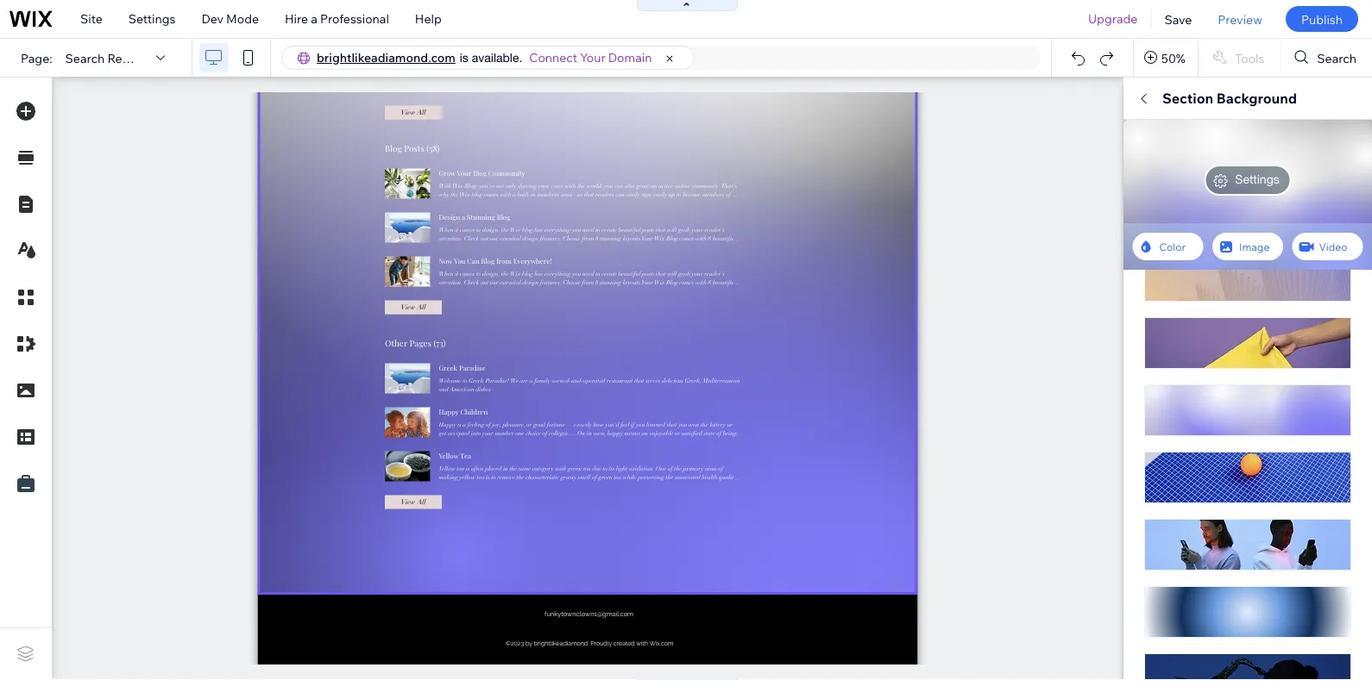 Task type: describe. For each thing, give the bounding box(es) containing it.
available.
[[472, 50, 522, 65]]

dev mode
[[201, 11, 259, 26]]

color
[[1160, 240, 1186, 253]]

domain
[[608, 50, 652, 65]]

change
[[1270, 223, 1308, 236]]

layout
[[1304, 134, 1342, 149]]

professional
[[320, 11, 389, 26]]

search button
[[1281, 39, 1372, 77]]

the
[[1193, 488, 1212, 503]]

search inside manage the content of search results from your dashboard.
[[1275, 488, 1314, 503]]

tools button
[[1199, 39, 1280, 77]]

hire a professional
[[285, 11, 389, 26]]

connect
[[529, 50, 578, 65]]

from
[[1189, 503, 1215, 518]]

quick
[[1144, 90, 1184, 107]]

50%
[[1162, 50, 1186, 65]]

preview
[[1218, 11, 1263, 27]]

save button
[[1152, 0, 1205, 38]]

1 vertical spatial settings
[[1235, 172, 1280, 186]]

manage the content of search results from your dashboard.
[[1144, 488, 1314, 518]]

preview button
[[1205, 0, 1276, 38]]

0 vertical spatial section background
[[1163, 90, 1297, 107]]

change button
[[1258, 219, 1319, 240]]

of
[[1261, 488, 1272, 503]]

settings button
[[1144, 529, 1208, 550]]

image
[[1239, 240, 1270, 253]]

video
[[1319, 240, 1348, 253]]

results inside manage the content of search results from your dashboard.
[[1144, 503, 1186, 518]]



Task type: vqa. For each thing, say whether or not it's contained in the screenshot.
Change Button in the right of the page
yes



Task type: locate. For each thing, give the bounding box(es) containing it.
manage
[[1144, 488, 1190, 503]]

mode
[[226, 11, 259, 26]]

title
[[1144, 283, 1169, 298], [1144, 369, 1169, 384]]

1 horizontal spatial settings
[[1156, 533, 1197, 546]]

50% button
[[1134, 39, 1198, 77]]

2 vertical spatial settings
[[1156, 533, 1197, 546]]

is available. connect your domain
[[460, 50, 652, 65]]

hire
[[285, 11, 308, 26]]

settings left dev
[[128, 11, 176, 26]]

content
[[1176, 134, 1222, 149]]

is
[[460, 50, 469, 65]]

1 vertical spatial title
[[1144, 369, 1169, 384]]

search
[[65, 50, 105, 65], [1317, 50, 1357, 65], [1156, 317, 1201, 334], [1156, 402, 1201, 419], [1144, 458, 1184, 473], [1275, 488, 1314, 503]]

section
[[1163, 90, 1214, 107], [1144, 177, 1188, 192]]

section background
[[1163, 90, 1297, 107], [1144, 177, 1259, 192]]

publish button
[[1286, 6, 1358, 32]]

settings down from
[[1156, 533, 1197, 546]]

brightlikeadiamond.com
[[317, 50, 456, 65]]

save
[[1165, 11, 1192, 27]]

1 vertical spatial section background
[[1144, 177, 1259, 192]]

settings up change button
[[1235, 172, 1280, 186]]

dashboard.
[[1246, 503, 1311, 518]]

content
[[1214, 488, 1258, 503]]

background down content
[[1191, 177, 1259, 192]]

help
[[415, 11, 442, 26]]

search inside button
[[1317, 50, 1357, 65]]

results
[[107, 50, 149, 65], [1204, 317, 1251, 334], [1204, 402, 1251, 419], [1187, 458, 1228, 473], [1144, 503, 1186, 518]]

background
[[1217, 90, 1297, 107], [1191, 177, 1259, 192]]

quick edit
[[1144, 90, 1213, 107]]

a
[[311, 11, 318, 26]]

0 horizontal spatial settings
[[128, 11, 176, 26]]

1 title from the top
[[1144, 283, 1169, 298]]

0 vertical spatial background
[[1217, 90, 1297, 107]]

section down 50% at the top right of the page
[[1163, 90, 1214, 107]]

site
[[80, 11, 103, 26]]

your
[[580, 50, 606, 65]]

section down content
[[1144, 177, 1188, 192]]

publish
[[1301, 11, 1343, 27]]

dev
[[201, 11, 224, 26]]

tools
[[1235, 50, 1265, 65]]

0 vertical spatial title
[[1144, 283, 1169, 298]]

background down tools
[[1217, 90, 1297, 107]]

0 vertical spatial section
[[1163, 90, 1214, 107]]

section background down content
[[1144, 177, 1259, 192]]

2 horizontal spatial settings
[[1235, 172, 1280, 186]]

section background down the tools button
[[1163, 90, 1297, 107]]

0 vertical spatial settings
[[128, 11, 176, 26]]

settings inside button
[[1156, 533, 1197, 546]]

1 vertical spatial background
[[1191, 177, 1259, 192]]

edit
[[1187, 90, 1213, 107]]

search results
[[65, 50, 149, 65], [1156, 317, 1251, 334], [1156, 402, 1251, 419], [1144, 458, 1228, 473]]

upgrade
[[1088, 11, 1138, 26]]

1 vertical spatial section
[[1144, 177, 1188, 192]]

settings
[[128, 11, 176, 26], [1235, 172, 1280, 186], [1156, 533, 1197, 546]]

your
[[1218, 503, 1243, 518]]

2 title from the top
[[1144, 369, 1169, 384]]



